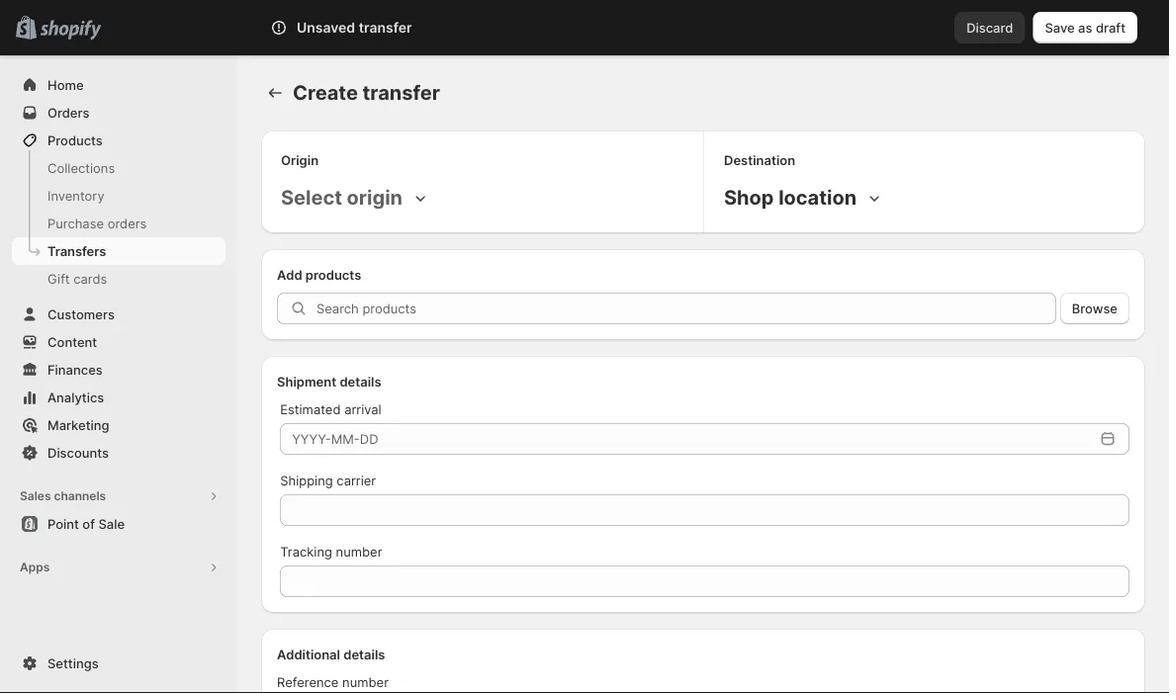Task type: locate. For each thing, give the bounding box(es) containing it.
marketing link
[[12, 412, 226, 439]]

0 vertical spatial transfer
[[359, 19, 412, 36]]

transfer right create
[[363, 81, 440, 105]]

additional details
[[277, 647, 385, 663]]

number down additional details
[[342, 675, 389, 690]]

apps button
[[12, 554, 226, 582]]

shipment details
[[277, 374, 382, 389]]

0 vertical spatial number
[[336, 544, 383, 560]]

transfer
[[359, 19, 412, 36], [363, 81, 440, 105]]

gift cards link
[[12, 265, 226, 293]]

location
[[779, 186, 857, 210]]

purchase orders link
[[12, 210, 226, 238]]

Tracking number text field
[[280, 566, 1130, 598]]

1 vertical spatial transfer
[[363, 81, 440, 105]]

transfer right unsaved
[[359, 19, 412, 36]]

inventory
[[48, 188, 105, 203]]

number for reference number
[[342, 675, 389, 690]]

select origin button
[[277, 182, 435, 214]]

of
[[82, 517, 95, 532]]

0 vertical spatial details
[[340, 374, 382, 389]]

analytics link
[[12, 384, 226, 412]]

details up arrival
[[340, 374, 382, 389]]

shipping carrier
[[280, 473, 376, 488]]

apps
[[20, 561, 50, 575]]

select origin
[[281, 186, 403, 210]]

discounts link
[[12, 439, 226, 467]]

inventory link
[[12, 182, 226, 210]]

point of sale button
[[0, 511, 238, 538]]

discounts
[[48, 445, 109, 461]]

destination
[[724, 152, 796, 168]]

shop location
[[724, 186, 857, 210]]

discard link
[[955, 12, 1026, 44]]

transfer for unsaved transfer
[[359, 19, 412, 36]]

sales
[[20, 489, 51, 504]]

details
[[340, 374, 382, 389], [344, 647, 385, 663]]

1 vertical spatial details
[[344, 647, 385, 663]]

draft
[[1097, 20, 1126, 35]]

select
[[281, 186, 342, 210]]

search
[[330, 20, 372, 35]]

finances
[[48, 362, 103, 378]]

number
[[336, 544, 383, 560], [342, 675, 389, 690]]

analytics
[[48, 390, 104, 405]]

save as draft
[[1046, 20, 1126, 35]]

marketing
[[48, 418, 109, 433]]

shipment
[[277, 374, 337, 389]]

1 vertical spatial number
[[342, 675, 389, 690]]

discard
[[967, 20, 1014, 35]]

products link
[[12, 127, 226, 154]]

add products
[[277, 267, 362, 283]]

shop location button
[[721, 182, 889, 214]]

content link
[[12, 329, 226, 356]]

transfers link
[[12, 238, 226, 265]]

details up reference number
[[344, 647, 385, 663]]

cards
[[73, 271, 107, 287]]

collections
[[48, 160, 115, 176]]

reference
[[277, 675, 339, 690]]

origin
[[347, 186, 403, 210]]

purchase orders
[[48, 216, 147, 231]]

Estimated arrival text field
[[280, 424, 1095, 455]]

home link
[[12, 71, 226, 99]]

estimated arrival
[[280, 402, 382, 417]]

number right tracking
[[336, 544, 383, 560]]

create
[[293, 81, 358, 105]]

point of sale link
[[12, 511, 226, 538]]



Task type: describe. For each thing, give the bounding box(es) containing it.
tracking number
[[280, 544, 383, 560]]

sales channels
[[20, 489, 106, 504]]

shopify image
[[40, 20, 101, 40]]

Shipping carrier text field
[[280, 495, 1130, 527]]

collections link
[[12, 154, 226, 182]]

details for shipment details
[[340, 374, 382, 389]]

as
[[1079, 20, 1093, 35]]

settings
[[48, 656, 99, 672]]

sale
[[98, 517, 125, 532]]

unsaved
[[297, 19, 355, 36]]

gift cards
[[48, 271, 107, 287]]

arrival
[[345, 402, 382, 417]]

settings link
[[12, 650, 226, 678]]

add
[[277, 267, 302, 283]]

orders
[[108, 216, 147, 231]]

products
[[48, 133, 103, 148]]

search button
[[298, 12, 872, 44]]

transfers
[[48, 243, 106, 259]]

carrier
[[337, 473, 376, 488]]

shop
[[724, 186, 774, 210]]

tracking
[[280, 544, 332, 560]]

additional
[[277, 647, 340, 663]]

unsaved transfer
[[297, 19, 412, 36]]

finances link
[[12, 356, 226, 384]]

orders link
[[12, 99, 226, 127]]

home
[[48, 77, 84, 93]]

purchase
[[48, 216, 104, 231]]

customers
[[48, 307, 115, 322]]

estimated
[[280, 402, 341, 417]]

origin
[[281, 152, 319, 168]]

Search products text field
[[317, 293, 1057, 325]]

details for additional details
[[344, 647, 385, 663]]

gift
[[48, 271, 70, 287]]

browse button
[[1061, 293, 1130, 325]]

save as draft button
[[1034, 12, 1138, 44]]

orders
[[48, 105, 90, 120]]

sales channels button
[[12, 483, 226, 511]]

point of sale
[[48, 517, 125, 532]]

number for tracking number
[[336, 544, 383, 560]]

point
[[48, 517, 79, 532]]

content
[[48, 335, 97, 350]]

shipping
[[280, 473, 333, 488]]

save
[[1046, 20, 1075, 35]]

reference number
[[277, 675, 389, 690]]

products
[[306, 267, 362, 283]]

transfer for create transfer
[[363, 81, 440, 105]]

customers link
[[12, 301, 226, 329]]

create transfer
[[293, 81, 440, 105]]

browse
[[1073, 301, 1118, 316]]

channels
[[54, 489, 106, 504]]



Task type: vqa. For each thing, say whether or not it's contained in the screenshot.
statu within Fulfill ment statu s
no



